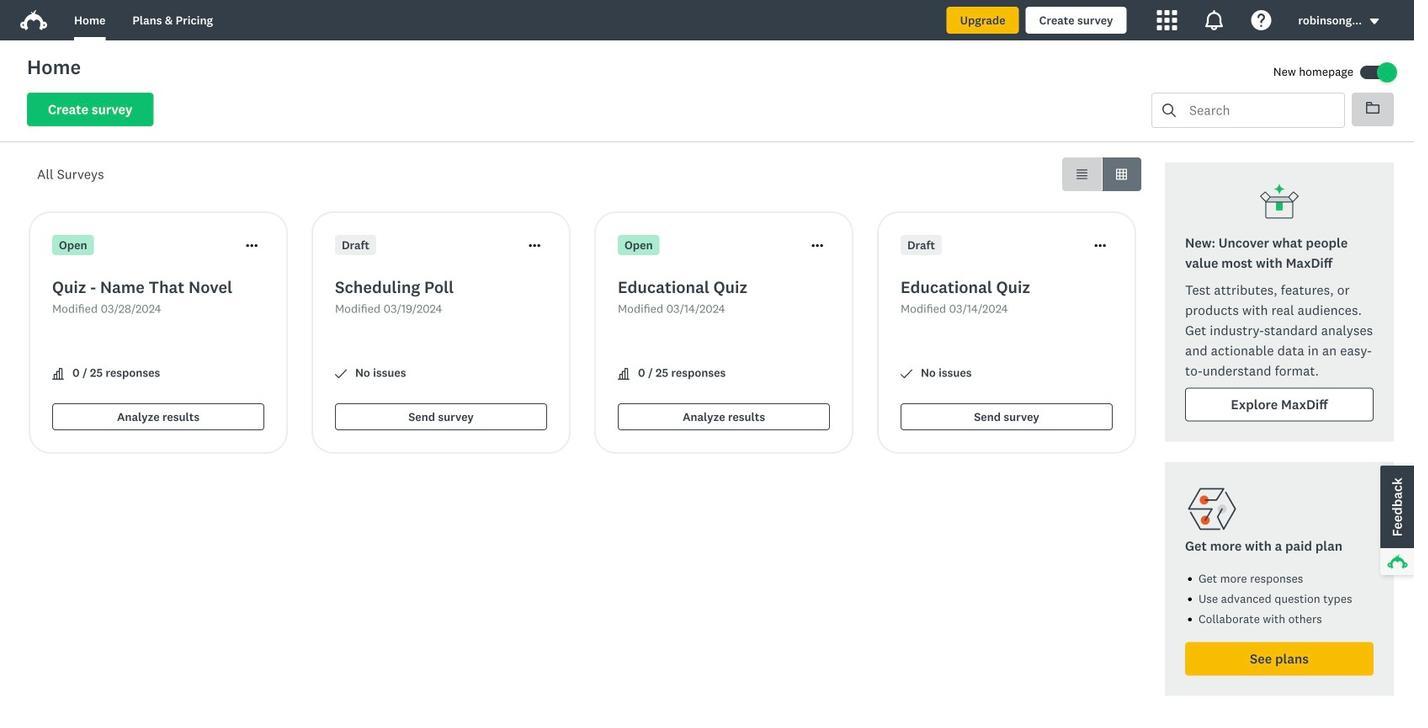 Task type: locate. For each thing, give the bounding box(es) containing it.
1 horizontal spatial no issues image
[[901, 368, 913, 380]]

folders image
[[1367, 101, 1380, 115], [1367, 102, 1380, 114]]

response count image
[[52, 368, 64, 380], [618, 368, 630, 380], [52, 368, 64, 380]]

0 horizontal spatial no issues image
[[335, 368, 347, 380]]

response based pricing icon image
[[1186, 482, 1240, 536]]

notification center icon image
[[1205, 10, 1225, 30]]

2 folders image from the top
[[1367, 102, 1380, 114]]

products icon image
[[1158, 10, 1178, 30], [1158, 10, 1178, 30]]

no issues image
[[335, 368, 347, 380], [901, 368, 913, 380]]

search image
[[1163, 104, 1177, 117]]

2 no issues image from the left
[[901, 368, 913, 380]]

brand logo image
[[20, 7, 47, 34], [20, 10, 47, 30]]

1 no issues image from the left
[[335, 368, 347, 380]]

1 brand logo image from the top
[[20, 7, 47, 34]]

dropdown arrow icon image
[[1370, 16, 1381, 27], [1371, 19, 1380, 24]]

group
[[1063, 158, 1142, 191]]

response count image
[[618, 368, 630, 380]]

help icon image
[[1252, 10, 1272, 30]]

2 brand logo image from the top
[[20, 10, 47, 30]]



Task type: vqa. For each thing, say whether or not it's contained in the screenshot.
Surveymonkey Logo
no



Task type: describe. For each thing, give the bounding box(es) containing it.
Search text field
[[1177, 93, 1345, 127]]

search image
[[1163, 104, 1177, 117]]

1 folders image from the top
[[1367, 101, 1380, 115]]

max diff icon image
[[1260, 183, 1300, 223]]



